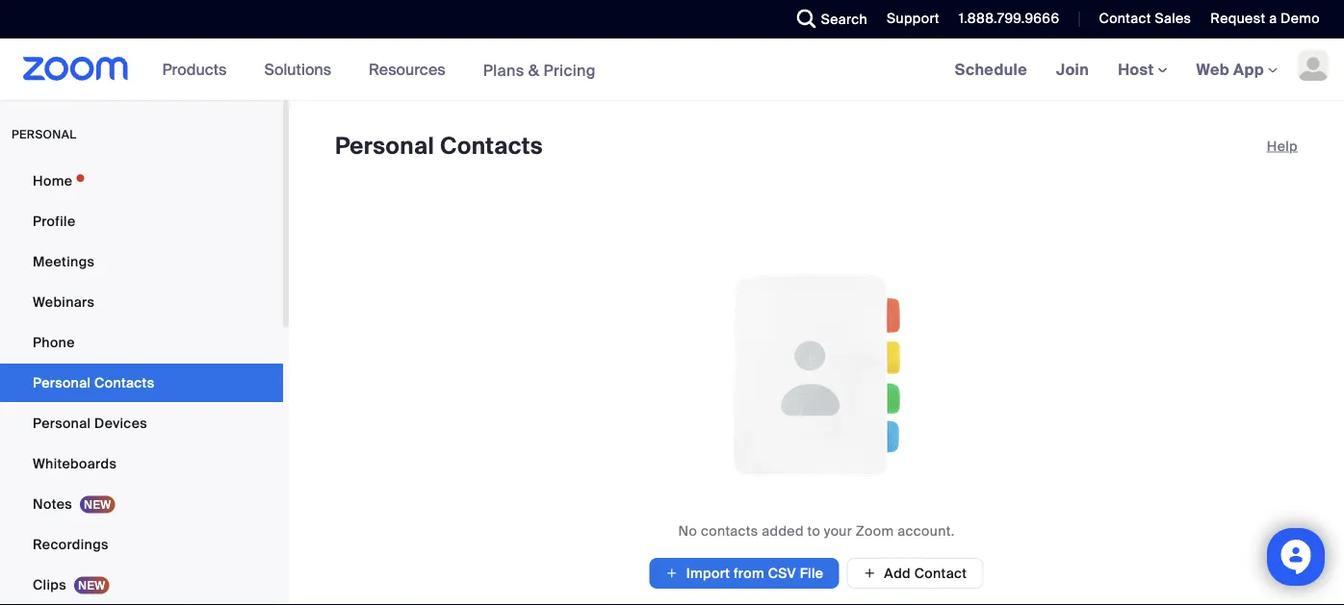 Task type: describe. For each thing, give the bounding box(es) containing it.
devices
[[94, 415, 147, 433]]

0 vertical spatial contacts
[[440, 131, 543, 161]]

recordings
[[33, 536, 109, 554]]

1.888.799.9666
[[959, 10, 1060, 27]]

phone
[[33, 334, 75, 352]]

contacts inside personal menu "menu"
[[94, 374, 155, 392]]

1 horizontal spatial personal contacts
[[335, 131, 543, 161]]

request
[[1211, 10, 1266, 27]]

add contact
[[885, 565, 967, 583]]

schedule
[[955, 59, 1028, 79]]

join link
[[1042, 39, 1104, 100]]

profile
[[33, 212, 76, 230]]

add image
[[863, 565, 877, 583]]

import
[[687, 565, 730, 583]]

home
[[33, 172, 73, 190]]

add image
[[665, 565, 679, 584]]

personal contacts link
[[0, 364, 283, 403]]

personal
[[12, 127, 77, 142]]

1.888.799.9666 button up 'schedule' at the right top of page
[[945, 0, 1065, 39]]

products button
[[162, 39, 235, 100]]

import from csv file button
[[650, 559, 839, 590]]

support
[[887, 10, 940, 27]]

added
[[762, 523, 804, 540]]

meetings
[[33, 253, 95, 271]]

personal for personal devices link
[[33, 415, 91, 433]]

account.
[[898, 523, 955, 540]]

whiteboards
[[33, 455, 117, 473]]

personal devices
[[33, 415, 147, 433]]

zoom
[[856, 523, 894, 540]]

no contacts added to your zoom account.
[[679, 523, 955, 540]]

add contact button
[[847, 559, 984, 590]]

demo
[[1281, 10, 1321, 27]]

join
[[1057, 59, 1090, 79]]

banner containing products
[[0, 39, 1345, 102]]

zoom logo image
[[23, 57, 129, 81]]

contacts
[[701, 523, 759, 540]]

clips
[[33, 577, 66, 594]]

home link
[[0, 162, 283, 200]]

pricing
[[544, 60, 596, 80]]

webinars link
[[0, 283, 283, 322]]

contact inside button
[[915, 565, 967, 583]]

0 vertical spatial personal
[[335, 131, 435, 161]]

host
[[1119, 59, 1158, 79]]

solutions button
[[264, 39, 340, 100]]

web app
[[1197, 59, 1265, 79]]

web
[[1197, 59, 1230, 79]]



Task type: vqa. For each thing, say whether or not it's contained in the screenshot.
the Home within the 'YOU HAVE NO COLLABORATION DEVICES CONFIGURED ON YOUR ACCOUNT. SEE THIS LINK FOR MORE INFORMATION ABOUT ZOOM FOR HOME DEVICES.'
no



Task type: locate. For each thing, give the bounding box(es) containing it.
plans & pricing
[[483, 60, 596, 80]]

contact
[[1100, 10, 1152, 27], [915, 565, 967, 583]]

csv
[[768, 565, 797, 583]]

0 horizontal spatial contacts
[[94, 374, 155, 392]]

resources button
[[369, 39, 454, 100]]

product information navigation
[[148, 39, 611, 102]]

search
[[821, 10, 868, 28]]

1 vertical spatial contacts
[[94, 374, 155, 392]]

personal up whiteboards
[[33, 415, 91, 433]]

personal for personal contacts link
[[33, 374, 91, 392]]

1 vertical spatial personal
[[33, 374, 91, 392]]

support link
[[873, 0, 945, 39], [887, 10, 940, 27]]

web app button
[[1197, 59, 1278, 79]]

to
[[808, 523, 821, 540]]

0 horizontal spatial contact
[[915, 565, 967, 583]]

contact sales link
[[1085, 0, 1197, 39], [1100, 10, 1192, 27]]

banner
[[0, 39, 1345, 102]]

a
[[1270, 10, 1278, 27]]

webinars
[[33, 293, 95, 311]]

0 horizontal spatial personal contacts
[[33, 374, 155, 392]]

1 horizontal spatial contact
[[1100, 10, 1152, 27]]

2 vertical spatial personal
[[33, 415, 91, 433]]

1.888.799.9666 button
[[945, 0, 1065, 39], [959, 10, 1060, 27]]

request a demo
[[1211, 10, 1321, 27]]

personal down phone
[[33, 374, 91, 392]]

help link
[[1267, 131, 1299, 162]]

phone link
[[0, 324, 283, 362]]

no
[[679, 523, 698, 540]]

resources
[[369, 59, 446, 79]]

personal contacts
[[335, 131, 543, 161], [33, 374, 155, 392]]

profile picture image
[[1299, 50, 1329, 81]]

personal
[[335, 131, 435, 161], [33, 374, 91, 392], [33, 415, 91, 433]]

personal menu menu
[[0, 162, 283, 606]]

meetings link
[[0, 243, 283, 281]]

contact right add
[[915, 565, 967, 583]]

help
[[1267, 137, 1299, 155]]

notes
[[33, 496, 72, 513]]

file
[[800, 565, 824, 583]]

add
[[885, 565, 911, 583]]

personal down product information navigation
[[335, 131, 435, 161]]

sales
[[1156, 10, 1192, 27]]

contacts down "plans"
[[440, 131, 543, 161]]

&
[[529, 60, 540, 80]]

from
[[734, 565, 765, 583]]

contacts up devices
[[94, 374, 155, 392]]

whiteboards link
[[0, 445, 283, 484]]

search button
[[783, 0, 873, 39]]

plans
[[483, 60, 525, 80]]

host button
[[1119, 59, 1168, 79]]

app
[[1234, 59, 1265, 79]]

clips link
[[0, 566, 283, 605]]

contact sales
[[1100, 10, 1192, 27]]

notes link
[[0, 486, 283, 524]]

1 horizontal spatial contacts
[[440, 131, 543, 161]]

1.888.799.9666 button up schedule link at right top
[[959, 10, 1060, 27]]

personal contacts up personal devices
[[33, 374, 155, 392]]

personal contacts inside personal menu "menu"
[[33, 374, 155, 392]]

schedule link
[[941, 39, 1042, 100]]

contacts
[[440, 131, 543, 161], [94, 374, 155, 392]]

profile link
[[0, 202, 283, 241]]

personal contacts down resources dropdown button
[[335, 131, 543, 161]]

0 vertical spatial contact
[[1100, 10, 1152, 27]]

import from csv file
[[687, 565, 824, 583]]

your
[[824, 523, 853, 540]]

products
[[162, 59, 227, 79]]

1 vertical spatial personal contacts
[[33, 374, 155, 392]]

recordings link
[[0, 526, 283, 565]]

0 vertical spatial personal contacts
[[335, 131, 543, 161]]

personal devices link
[[0, 405, 283, 443]]

solutions
[[264, 59, 331, 79]]

1 vertical spatial contact
[[915, 565, 967, 583]]

meetings navigation
[[941, 39, 1345, 102]]

plans & pricing link
[[483, 60, 596, 80], [483, 60, 596, 80]]

request a demo link
[[1197, 0, 1345, 39], [1211, 10, 1321, 27]]

contact left sales
[[1100, 10, 1152, 27]]



